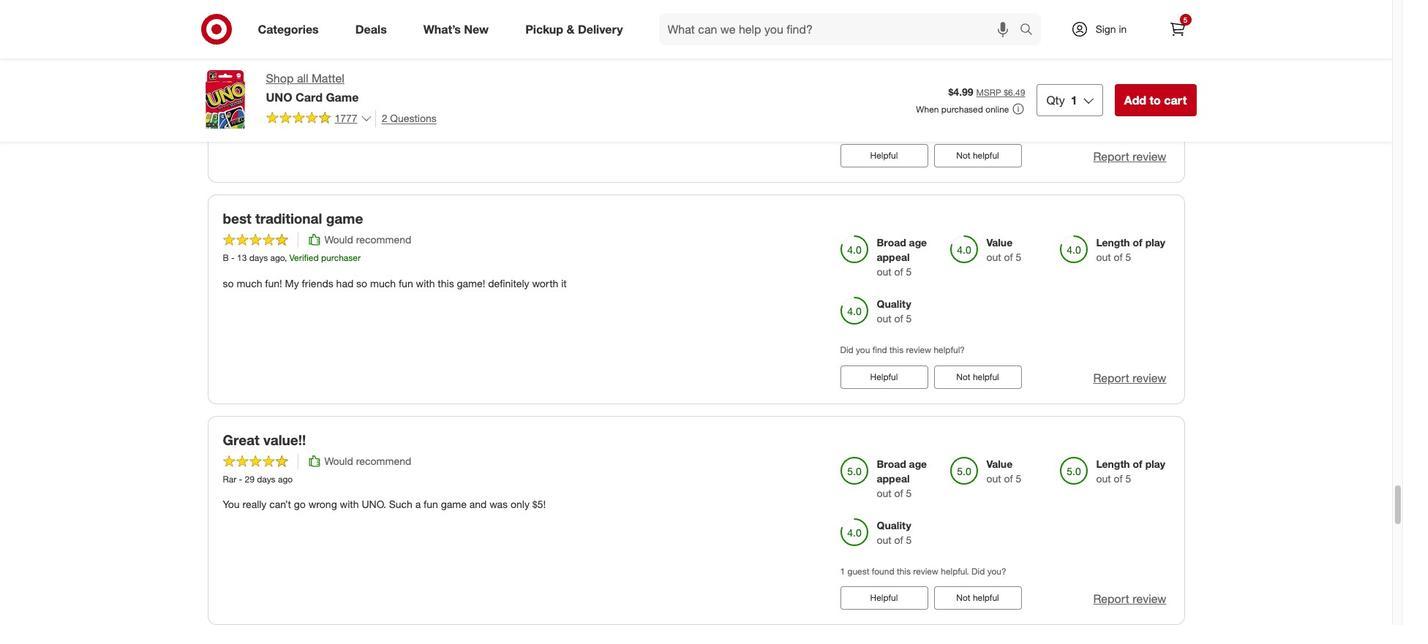 Task type: vqa. For each thing, say whether or not it's contained in the screenshot.
Kit
no



Task type: describe. For each thing, give the bounding box(es) containing it.
0 horizontal spatial 1
[[840, 566, 845, 577]]

$6.49
[[1004, 87, 1025, 98]]

new
[[464, 22, 489, 36]]

only
[[511, 499, 530, 511]]

helpful for best traditional game
[[870, 371, 898, 382]]

search button
[[1013, 13, 1048, 48]]

1 report review from the top
[[1093, 149, 1167, 164]]

1 quality out of 5 from the top
[[877, 15, 912, 42]]

- for 29
[[239, 474, 242, 485]]

image of uno card game image
[[196, 70, 254, 129]]

qty 1
[[1046, 93, 1077, 107]]

2 horizontal spatial with
[[416, 277, 435, 289]]

$5!
[[532, 499, 546, 511]]

to
[[1150, 93, 1161, 107]]

go
[[294, 499, 306, 511]]

0 vertical spatial fun
[[238, 55, 253, 68]]

mattel
[[312, 71, 344, 86]]

rar - 29 days ago
[[223, 474, 293, 485]]

,
[[285, 253, 287, 264]]

0 horizontal spatial so
[[223, 277, 234, 289]]

uno.
[[362, 499, 386, 511]]

helpful for great value!!
[[973, 593, 999, 604]]

find
[[873, 345, 887, 356]]

age inside broad age appeal
[[1129, 15, 1147, 28]]

did you find this review helpful?
[[840, 345, 965, 356]]

great value!!
[[223, 431, 306, 448]]

0 vertical spatial this
[[438, 277, 454, 289]]

1777
[[335, 112, 357, 125]]

0 vertical spatial game
[[326, 210, 363, 227]]

you
[[856, 345, 870, 356]]

broad age appeal out of 5 for great value!!
[[877, 458, 927, 500]]

appeal for best traditional game
[[877, 251, 910, 264]]

1 guest found this review helpful. did you?
[[840, 566, 1006, 577]]

appeal inside broad age appeal
[[1096, 30, 1129, 42]]

1 horizontal spatial so
[[356, 277, 367, 289]]

not for best traditional game
[[956, 371, 971, 382]]

what's
[[423, 22, 461, 36]]

helpful.
[[941, 566, 969, 577]]

2
[[382, 112, 387, 124]]

had
[[336, 277, 354, 289]]

value for great value!!
[[987, 458, 1013, 471]]

add to cart button
[[1115, 84, 1197, 116]]

verified
[[289, 253, 319, 264]]

0 horizontal spatial with
[[294, 55, 313, 68]]

steven pineda - 12 days ago
[[223, 31, 336, 42]]

not helpful for great value!!
[[956, 593, 999, 604]]

report review for great value!!
[[1093, 592, 1167, 607]]

what's new
[[423, 22, 489, 36]]

qty
[[1046, 93, 1065, 107]]

0 horizontal spatial and
[[347, 55, 364, 68]]

i
[[255, 55, 258, 68]]

length for great value!!
[[1096, 458, 1130, 471]]

value!!
[[263, 431, 306, 448]]

delivery
[[578, 22, 623, 36]]

1 horizontal spatial it
[[504, 55, 509, 68]]

uno
[[266, 90, 292, 105]]

1 horizontal spatial 1
[[1071, 93, 1077, 107]]

1 report review button from the top
[[1093, 148, 1167, 165]]

29
[[245, 474, 255, 485]]

broad age appeal
[[1096, 15, 1147, 42]]

1 vertical spatial worth
[[532, 277, 558, 289]]

found
[[872, 566, 894, 577]]

questions
[[390, 112, 437, 124]]

helpful button for great value!!
[[840, 587, 928, 610]]

quality out of 5 for best traditional game
[[877, 298, 912, 325]]

2 questions
[[382, 112, 437, 124]]

1 report from the top
[[1093, 149, 1130, 164]]

quality out of 5 for great value!!
[[877, 520, 912, 547]]

played
[[261, 55, 291, 68]]

1 helpful button from the top
[[840, 144, 928, 167]]

would for value!!
[[324, 455, 353, 468]]

2 questions link
[[375, 110, 437, 127]]

they
[[383, 55, 403, 68]]

12
[[288, 31, 297, 42]]

2 horizontal spatial so
[[432, 55, 443, 68]]

msrp
[[976, 87, 1001, 98]]

quality for best traditional game
[[877, 298, 911, 311]]

traditional
[[255, 210, 322, 227]]

you really can't go wrong with uno. such a fun game and was only $5!
[[223, 499, 546, 511]]

would recommend for best traditional game
[[324, 234, 411, 246]]

you
[[223, 499, 240, 511]]

broad age appeal out of 5 for best traditional game
[[877, 237, 927, 278]]

this for best traditional game
[[890, 345, 904, 356]]

online
[[986, 104, 1009, 115]]

my
[[285, 277, 299, 289]]

game
[[326, 90, 359, 105]]

$4.99 msrp $6.49
[[949, 86, 1025, 98]]

tia
[[367, 55, 381, 68]]

1 not helpful button from the top
[[934, 144, 1022, 167]]

value for best traditional game
[[987, 237, 1013, 249]]

sign
[[1096, 23, 1116, 35]]

a
[[415, 499, 421, 511]]

so much fun! my friends had so much fun with this game! definitely worth it
[[223, 277, 567, 289]]

days for b - 13 days ago , verified purchaser
[[249, 253, 268, 264]]

value out of 5 for great value!!
[[987, 458, 1022, 485]]

1 value from the top
[[987, 15, 1013, 28]]

days for rar - 29 days ago
[[257, 474, 276, 485]]

value out of 5 for best traditional game
[[987, 237, 1022, 264]]

add
[[1124, 93, 1146, 107]]

1 horizontal spatial fun
[[399, 277, 413, 289]]

pineda
[[252, 31, 279, 42]]

shop all mattel uno card game
[[266, 71, 359, 105]]

5 link
[[1161, 13, 1194, 45]]

length of play out of 5 for great value!!
[[1096, 458, 1165, 485]]

- for 13
[[231, 253, 235, 264]]

best
[[223, 210, 252, 227]]

my
[[316, 55, 330, 68]]

1 would from the top
[[324, 12, 353, 25]]

review for third not helpful button from the bottom of the page
[[1133, 149, 1167, 164]]

1 recommend from the top
[[356, 12, 411, 25]]

b
[[223, 253, 229, 264]]

pickup
[[525, 22, 563, 36]]

tio
[[333, 55, 344, 68]]



Task type: locate. For each thing, give the bounding box(es) containing it.
not helpful button down helpful?
[[934, 365, 1022, 389]]

days
[[300, 31, 318, 42], [249, 253, 268, 264], [257, 474, 276, 485]]

2 horizontal spatial -
[[282, 31, 285, 42]]

1 vertical spatial ago
[[270, 253, 285, 264]]

recommend up the you really can't go wrong with uno. such a fun game and was only $5!
[[356, 455, 411, 468]]

3 would from the top
[[324, 455, 353, 468]]

recommend for great value!!
[[356, 455, 411, 468]]

worth right definitely
[[532, 277, 558, 289]]

0 vertical spatial value
[[987, 15, 1013, 28]]

1 horizontal spatial did
[[972, 566, 985, 577]]

2 length from the top
[[1096, 458, 1130, 471]]

with left game!
[[416, 277, 435, 289]]

0 vertical spatial broad age appeal out of 5
[[877, 237, 927, 278]]

fun!
[[265, 277, 282, 289]]

days right 13
[[249, 253, 268, 264]]

2 vertical spatial days
[[257, 474, 276, 485]]

would recommend
[[324, 12, 411, 25], [324, 234, 411, 246], [324, 455, 411, 468]]

1 not helpful from the top
[[956, 150, 999, 161]]

1 left guest
[[840, 566, 845, 577]]

2 quality out of 5 from the top
[[877, 298, 912, 325]]

so right had
[[356, 277, 367, 289]]

report
[[1093, 149, 1130, 164], [1093, 371, 1130, 385], [1093, 592, 1130, 607]]

2 vertical spatial recommend
[[356, 455, 411, 468]]

report review button for great value!!
[[1093, 591, 1167, 608]]

0 vertical spatial -
[[282, 31, 285, 42]]

3 report review button from the top
[[1093, 591, 1167, 608]]

2 quality from the top
[[877, 298, 911, 311]]

this left game!
[[438, 277, 454, 289]]

ago up can't
[[278, 474, 293, 485]]

1 quality from the top
[[877, 15, 911, 28]]

1 vertical spatial report
[[1093, 371, 1130, 385]]

so
[[432, 55, 443, 68], [223, 277, 234, 289], [356, 277, 367, 289]]

helpful button down when
[[840, 144, 928, 167]]

helpful for great value!!
[[870, 593, 898, 604]]

it right 'like'
[[424, 55, 429, 68]]

this right find
[[890, 345, 904, 356]]

3 value from the top
[[987, 458, 1013, 471]]

not helpful
[[956, 150, 999, 161], [956, 371, 999, 382], [956, 593, 999, 604]]

report for great value!!
[[1093, 592, 1130, 607]]

quality
[[877, 15, 911, 28], [877, 298, 911, 311], [877, 520, 911, 532]]

and left 'was'
[[470, 499, 487, 511]]

not helpful down helpful?
[[956, 371, 999, 382]]

review for best traditional game not helpful button
[[1133, 371, 1167, 385]]

friends
[[302, 277, 333, 289]]

recommend for best traditional game
[[356, 234, 411, 246]]

not helpful down when purchased online
[[956, 150, 999, 161]]

2 vertical spatial helpful
[[973, 593, 999, 604]]

pickup & delivery
[[525, 22, 623, 36]]

2 helpful from the top
[[870, 371, 898, 382]]

1 vertical spatial 1
[[840, 566, 845, 577]]

2 play from the top
[[1145, 458, 1165, 471]]

1 vertical spatial helpful button
[[840, 365, 928, 389]]

game
[[326, 210, 363, 227], [441, 499, 467, 511]]

0 vertical spatial not helpful
[[956, 150, 999, 161]]

sign in
[[1096, 23, 1127, 35]]

report review
[[1093, 149, 1167, 164], [1093, 371, 1167, 385], [1093, 592, 1167, 607]]

ago
[[321, 31, 336, 42], [270, 253, 285, 264], [278, 474, 293, 485]]

would recommend up uno.
[[324, 455, 411, 468]]

1 broad age appeal out of 5 from the top
[[877, 237, 927, 278]]

not for great value!!
[[956, 593, 971, 604]]

game up purchaser
[[326, 210, 363, 227]]

1 vertical spatial broad age appeal out of 5
[[877, 458, 927, 500]]

1 vertical spatial would recommend
[[324, 234, 411, 246]]

not helpful button
[[934, 144, 1022, 167], [934, 365, 1022, 389], [934, 587, 1022, 610]]

0 vertical spatial not helpful button
[[934, 144, 1022, 167]]

3 not helpful from the top
[[956, 593, 999, 604]]

not helpful button down when purchased online
[[934, 144, 1022, 167]]

much down the what's new link at the top
[[446, 55, 472, 68]]

ago for rar - 29 days ago
[[278, 474, 293, 485]]

1 length of play out of 5 from the top
[[1096, 237, 1165, 264]]

1 vertical spatial length of play out of 5
[[1096, 458, 1165, 485]]

2 vertical spatial with
[[340, 499, 359, 511]]

1 vertical spatial did
[[972, 566, 985, 577]]

2 vertical spatial ago
[[278, 474, 293, 485]]

0 horizontal spatial fun
[[238, 55, 253, 68]]

1 horizontal spatial worth
[[532, 277, 558, 289]]

fun right a
[[424, 499, 438, 511]]

it down the what's new link at the top
[[504, 55, 509, 68]]

3 quality out of 5 from the top
[[877, 520, 912, 547]]

did left you?
[[972, 566, 985, 577]]

0 vertical spatial value out of 5
[[987, 15, 1022, 42]]

report review button for best traditional game
[[1093, 370, 1167, 387]]

2 not from the top
[[956, 371, 971, 382]]

not down when purchased online
[[956, 150, 971, 161]]

broad for great value!!
[[877, 458, 906, 471]]

1 vertical spatial would
[[324, 234, 353, 246]]

0 vertical spatial worth
[[475, 55, 501, 68]]

&
[[567, 22, 575, 36]]

like
[[406, 55, 421, 68]]

2 vertical spatial not helpful button
[[934, 587, 1022, 610]]

so
[[223, 55, 235, 68]]

2 broad age appeal out of 5 from the top
[[877, 458, 927, 500]]

with up all
[[294, 55, 313, 68]]

game!
[[457, 277, 485, 289]]

fun left the i
[[238, 55, 253, 68]]

quality out of 5
[[877, 15, 912, 42], [877, 298, 912, 325], [877, 520, 912, 547]]

0 vertical spatial quality out of 5
[[877, 15, 912, 42]]

when purchased online
[[916, 104, 1009, 115]]

would recommend up purchaser
[[324, 234, 411, 246]]

would recommend for great value!!
[[324, 455, 411, 468]]

did left you
[[840, 345, 854, 356]]

2 vertical spatial value out of 5
[[987, 458, 1022, 485]]

worth
[[475, 55, 501, 68], [532, 277, 558, 289]]

broad for best traditional game
[[877, 237, 906, 249]]

1 vertical spatial age
[[909, 237, 927, 249]]

so down b
[[223, 277, 234, 289]]

3 helpful button from the top
[[840, 587, 928, 610]]

0 vertical spatial appeal
[[1096, 30, 1129, 42]]

0 vertical spatial length of play out of 5
[[1096, 237, 1165, 264]]

1
[[1071, 93, 1077, 107], [840, 566, 845, 577]]

not helpful button down you?
[[934, 587, 1022, 610]]

3 report review from the top
[[1093, 592, 1167, 607]]

1 vertical spatial not helpful button
[[934, 365, 1022, 389]]

2 vertical spatial quality out of 5
[[877, 520, 912, 547]]

1 vertical spatial quality out of 5
[[877, 298, 912, 325]]

guest
[[848, 566, 869, 577]]

report review button
[[1093, 148, 1167, 165], [1093, 370, 1167, 387], [1093, 591, 1167, 608]]

3 value out of 5 from the top
[[987, 458, 1022, 485]]

and
[[347, 55, 364, 68], [470, 499, 487, 511]]

3 would recommend from the top
[[324, 455, 411, 468]]

1 vertical spatial helpful
[[973, 371, 999, 382]]

search
[[1013, 23, 1048, 38]]

deals
[[355, 22, 387, 36]]

2 vertical spatial report review
[[1093, 592, 1167, 607]]

0 vertical spatial days
[[300, 31, 318, 42]]

helpful
[[870, 150, 898, 161], [870, 371, 898, 382], [870, 593, 898, 604]]

much right had
[[370, 277, 396, 289]]

3 report from the top
[[1093, 592, 1130, 607]]

1 value out of 5 from the top
[[987, 15, 1022, 42]]

2 vertical spatial helpful
[[870, 593, 898, 604]]

2 vertical spatial -
[[239, 474, 242, 485]]

ago for b - 13 days ago , verified purchaser
[[270, 253, 285, 264]]

0 vertical spatial and
[[347, 55, 364, 68]]

1 horizontal spatial game
[[441, 499, 467, 511]]

1 vertical spatial not helpful
[[956, 371, 999, 382]]

play for best traditional game
[[1145, 237, 1165, 249]]

$4.99
[[949, 86, 973, 98]]

definitely
[[488, 277, 529, 289]]

2 would recommend from the top
[[324, 234, 411, 246]]

when
[[916, 104, 939, 115]]

sign in link
[[1058, 13, 1150, 45]]

not helpful button for great value!!
[[934, 587, 1022, 610]]

helpful?
[[934, 345, 965, 356]]

2 value out of 5 from the top
[[987, 237, 1022, 264]]

0 horizontal spatial it
[[424, 55, 429, 68]]

report for best traditional game
[[1093, 371, 1130, 385]]

1 horizontal spatial and
[[470, 499, 487, 511]]

2 not helpful button from the top
[[934, 365, 1022, 389]]

so fun i played with my tio and tia they like it so much worth it
[[223, 55, 509, 68]]

categories
[[258, 22, 319, 36]]

3 helpful from the top
[[870, 593, 898, 604]]

1 vertical spatial value
[[987, 237, 1013, 249]]

would
[[324, 12, 353, 25], [324, 234, 353, 246], [324, 455, 353, 468]]

report review for best traditional game
[[1093, 371, 1167, 385]]

appeal for great value!!
[[877, 473, 910, 485]]

days right 12
[[300, 31, 318, 42]]

0 vertical spatial helpful button
[[840, 144, 928, 167]]

play for great value!!
[[1145, 458, 1165, 471]]

2 horizontal spatial much
[[446, 55, 472, 68]]

1 not from the top
[[956, 150, 971, 161]]

What can we help you find? suggestions appear below search field
[[659, 13, 1023, 45]]

fun
[[238, 55, 253, 68], [399, 277, 413, 289], [424, 499, 438, 511]]

would up purchaser
[[324, 234, 353, 246]]

2 horizontal spatial it
[[561, 277, 567, 289]]

1 vertical spatial with
[[416, 277, 435, 289]]

rar
[[223, 474, 236, 485]]

0 vertical spatial age
[[1129, 15, 1147, 28]]

2 helpful button from the top
[[840, 365, 928, 389]]

0 horizontal spatial did
[[840, 345, 854, 356]]

0 vertical spatial quality
[[877, 15, 911, 28]]

1 vertical spatial this
[[890, 345, 904, 356]]

length for best traditional game
[[1096, 237, 1130, 249]]

1 would recommend from the top
[[324, 12, 411, 25]]

2 report review button from the top
[[1093, 370, 1167, 387]]

great
[[223, 431, 259, 448]]

would up wrong
[[324, 455, 353, 468]]

really
[[242, 499, 267, 511]]

2 value from the top
[[987, 237, 1013, 249]]

out
[[877, 30, 892, 42], [987, 30, 1001, 42], [987, 251, 1001, 264], [1096, 251, 1111, 264], [877, 266, 892, 278], [877, 313, 892, 325], [987, 473, 1001, 485], [1096, 473, 1111, 485], [877, 487, 892, 500], [877, 534, 892, 547]]

2 horizontal spatial fun
[[424, 499, 438, 511]]

3 helpful from the top
[[973, 593, 999, 604]]

5
[[1184, 15, 1188, 24], [906, 30, 912, 42], [1016, 30, 1022, 42], [1016, 251, 1022, 264], [1126, 251, 1131, 264], [906, 266, 912, 278], [906, 313, 912, 325], [1016, 473, 1022, 485], [1126, 473, 1131, 485], [906, 487, 912, 500], [906, 534, 912, 547]]

review for great value!!'s not helpful button
[[1133, 592, 1167, 607]]

- left '29'
[[239, 474, 242, 485]]

helpful button down find
[[840, 365, 928, 389]]

1 play from the top
[[1145, 237, 1165, 249]]

1 vertical spatial quality
[[877, 298, 911, 311]]

- left 12
[[282, 31, 285, 42]]

game right a
[[441, 499, 467, 511]]

1 horizontal spatial -
[[239, 474, 242, 485]]

3 not helpful button from the top
[[934, 587, 1022, 610]]

age for great value!!
[[909, 458, 927, 471]]

this for great value!!
[[897, 566, 911, 577]]

recommend up they
[[356, 12, 411, 25]]

0 vertical spatial helpful
[[973, 150, 999, 161]]

0 vertical spatial recommend
[[356, 12, 411, 25]]

ago up the fun!
[[270, 253, 285, 264]]

would recommend up 'so fun i played with my tio and tia they like it so much worth it'
[[324, 12, 411, 25]]

of
[[894, 30, 903, 42], [1004, 30, 1013, 42], [1133, 237, 1143, 249], [1004, 251, 1013, 264], [1114, 251, 1123, 264], [894, 266, 903, 278], [894, 313, 903, 325], [1133, 458, 1143, 471], [1004, 473, 1013, 485], [1114, 473, 1123, 485], [894, 487, 903, 500], [894, 534, 903, 547]]

length of play out of 5 for best traditional game
[[1096, 237, 1165, 264]]

0 vertical spatial report review
[[1093, 149, 1167, 164]]

1 right qty
[[1071, 93, 1077, 107]]

would for traditional
[[324, 234, 353, 246]]

purchaser
[[321, 253, 361, 264]]

2 vertical spatial age
[[909, 458, 927, 471]]

and right tio
[[347, 55, 364, 68]]

2 vertical spatial not helpful
[[956, 593, 999, 604]]

such
[[389, 499, 413, 511]]

not helpful button for best traditional game
[[934, 365, 1022, 389]]

0 vertical spatial length
[[1096, 237, 1130, 249]]

1 vertical spatial helpful
[[870, 371, 898, 382]]

0 horizontal spatial game
[[326, 210, 363, 227]]

purchased
[[941, 104, 983, 115]]

broad inside broad age appeal
[[1096, 15, 1126, 28]]

2 recommend from the top
[[356, 234, 411, 246]]

can't
[[269, 499, 291, 511]]

13
[[237, 253, 247, 264]]

in
[[1119, 23, 1127, 35]]

card
[[296, 90, 323, 105]]

review
[[1133, 149, 1167, 164], [906, 345, 931, 356], [1133, 371, 1167, 385], [913, 566, 939, 577], [1133, 592, 1167, 607]]

0 vertical spatial would
[[324, 12, 353, 25]]

1 horizontal spatial much
[[370, 277, 396, 289]]

much left the fun!
[[237, 277, 262, 289]]

2 report from the top
[[1093, 371, 1130, 385]]

1 vertical spatial report review
[[1093, 371, 1167, 385]]

quality for great value!!
[[877, 520, 911, 532]]

not down helpful.
[[956, 593, 971, 604]]

0 vertical spatial ago
[[321, 31, 336, 42]]

2 vertical spatial quality
[[877, 520, 911, 532]]

0 vertical spatial did
[[840, 345, 854, 356]]

all
[[297, 71, 308, 86]]

was
[[490, 499, 508, 511]]

1 vertical spatial play
[[1145, 458, 1165, 471]]

helpful for best traditional game
[[973, 371, 999, 382]]

helpful
[[973, 150, 999, 161], [973, 371, 999, 382], [973, 593, 999, 604]]

helpful button down found
[[840, 587, 928, 610]]

1 helpful from the top
[[870, 150, 898, 161]]

0 horizontal spatial much
[[237, 277, 262, 289]]

2 helpful from the top
[[973, 371, 999, 382]]

1 vertical spatial game
[[441, 499, 467, 511]]

2 not helpful from the top
[[956, 371, 999, 382]]

1 horizontal spatial with
[[340, 499, 359, 511]]

you?
[[987, 566, 1006, 577]]

0 vertical spatial play
[[1145, 237, 1165, 249]]

days right '29'
[[257, 474, 276, 485]]

3 not from the top
[[956, 593, 971, 604]]

would left deals
[[324, 12, 353, 25]]

not helpful down you?
[[956, 593, 999, 604]]

1 length from the top
[[1096, 237, 1130, 249]]

2 vertical spatial this
[[897, 566, 911, 577]]

1 helpful from the top
[[973, 150, 999, 161]]

ago up my
[[321, 31, 336, 42]]

helpful button for best traditional game
[[840, 365, 928, 389]]

recommend up the so much fun! my friends had so much fun with this game! definitely worth it
[[356, 234, 411, 246]]

it right definitely
[[561, 277, 567, 289]]

not helpful for best traditional game
[[956, 371, 999, 382]]

1 vertical spatial broad
[[877, 237, 906, 249]]

1777 link
[[266, 110, 372, 128]]

add to cart
[[1124, 93, 1187, 107]]

categories link
[[245, 13, 337, 45]]

2 length of play out of 5 from the top
[[1096, 458, 1165, 485]]

not down helpful?
[[956, 371, 971, 382]]

1 vertical spatial length
[[1096, 458, 1130, 471]]

0 vertical spatial helpful
[[870, 150, 898, 161]]

2 vertical spatial not
[[956, 593, 971, 604]]

3 recommend from the top
[[356, 455, 411, 468]]

3 quality from the top
[[877, 520, 911, 532]]

b - 13 days ago , verified purchaser
[[223, 253, 361, 264]]

so right 'like'
[[432, 55, 443, 68]]

0 vertical spatial not
[[956, 150, 971, 161]]

fun right had
[[399, 277, 413, 289]]

1 vertical spatial not
[[956, 371, 971, 382]]

length
[[1096, 237, 1130, 249], [1096, 458, 1130, 471]]

it
[[424, 55, 429, 68], [504, 55, 509, 68], [561, 277, 567, 289]]

- right b
[[231, 253, 235, 264]]

2 report review from the top
[[1093, 371, 1167, 385]]

shop
[[266, 71, 294, 86]]

this right found
[[897, 566, 911, 577]]

2 vertical spatial report
[[1093, 592, 1130, 607]]

1 vertical spatial fun
[[399, 277, 413, 289]]

0 vertical spatial broad
[[1096, 15, 1126, 28]]

worth down new
[[475, 55, 501, 68]]

0 vertical spatial report review button
[[1093, 148, 1167, 165]]

1 vertical spatial value out of 5
[[987, 237, 1022, 264]]

2 vertical spatial would recommend
[[324, 455, 411, 468]]

broad
[[1096, 15, 1126, 28], [877, 237, 906, 249], [877, 458, 906, 471]]

with left uno.
[[340, 499, 359, 511]]

2 vertical spatial appeal
[[877, 473, 910, 485]]

2 would from the top
[[324, 234, 353, 246]]

what's new link
[[411, 13, 507, 45]]

cart
[[1164, 93, 1187, 107]]

best traditional game
[[223, 210, 363, 227]]

deals link
[[343, 13, 405, 45]]

value
[[987, 15, 1013, 28], [987, 237, 1013, 249], [987, 458, 1013, 471]]

2 vertical spatial fun
[[424, 499, 438, 511]]

age for best traditional game
[[909, 237, 927, 249]]



